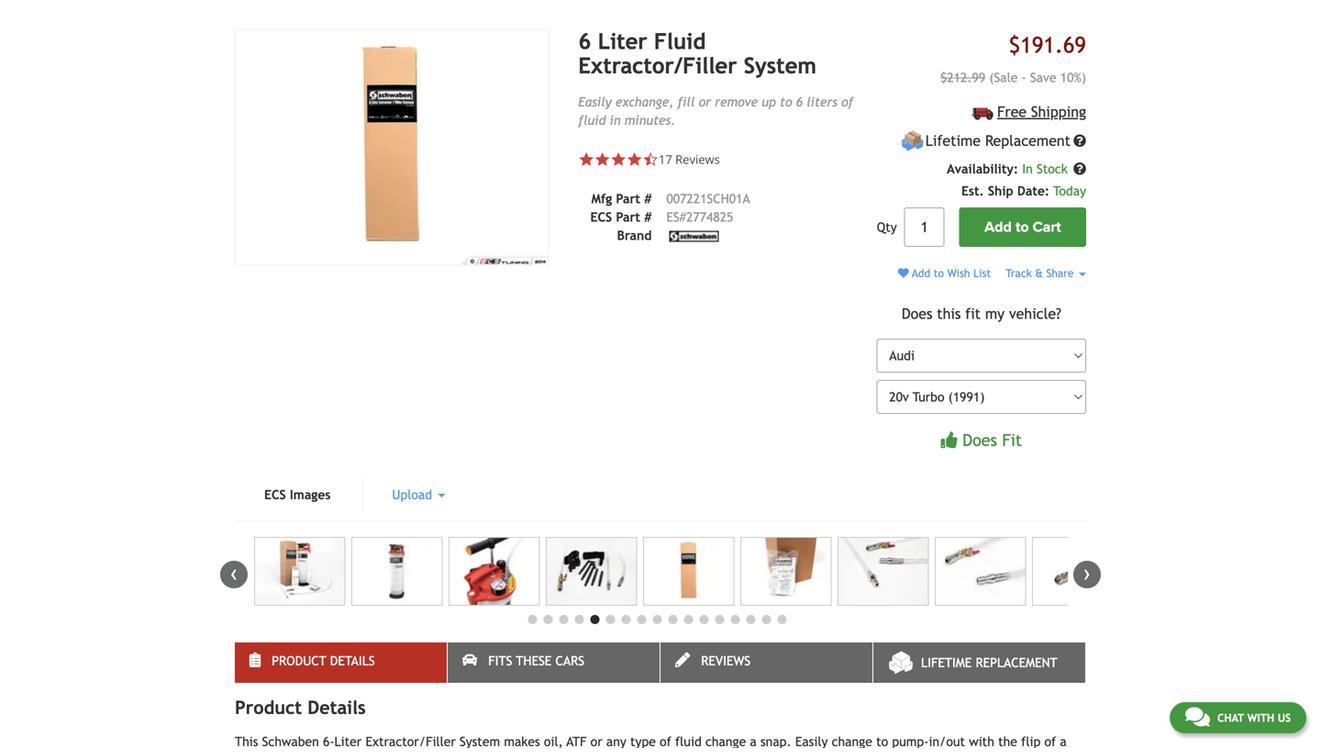 Task type: vqa. For each thing, say whether or not it's contained in the screenshot.
update to the bottom
no



Task type: describe. For each thing, give the bounding box(es) containing it.
0 vertical spatial replacement
[[986, 132, 1071, 149]]

schwaben image
[[667, 231, 722, 242]]

1 part from the top
[[616, 191, 641, 206]]

to for add to wish list
[[934, 267, 945, 280]]

free shipping
[[998, 103, 1087, 120]]

date:
[[1018, 184, 1050, 198]]

in
[[610, 113, 621, 127]]

comments image
[[1186, 706, 1211, 728]]

3 star image from the left
[[627, 151, 643, 167]]

fill
[[678, 94, 695, 109]]

lifetime replacement link
[[874, 643, 1086, 683]]

half star image
[[643, 151, 659, 167]]

1 vertical spatial lifetime replacement
[[922, 655, 1058, 670]]

this
[[937, 305, 961, 322]]

add to wish list
[[910, 267, 992, 280]]

0 vertical spatial lifetime replacement
[[926, 132, 1071, 149]]

today
[[1054, 184, 1087, 198]]

free
[[998, 103, 1027, 120]]

question circle image
[[1074, 163, 1087, 175]]

star image
[[579, 151, 595, 167]]

up
[[762, 94, 776, 109]]

images
[[290, 487, 331, 502]]

of
[[842, 94, 854, 109]]

my
[[986, 305, 1005, 322]]

vehicle?
[[1010, 305, 1062, 322]]

6 inside easily exchange, fill or remove up to 6 liters of fluid in minutes.
[[797, 94, 803, 109]]

does for does this fit my vehicle?
[[902, 305, 933, 322]]

availability:
[[947, 162, 1019, 176]]

this product is lifetime replacement eligible image
[[902, 130, 925, 153]]

wish
[[948, 267, 971, 280]]

minutes.
[[625, 113, 676, 127]]

save
[[1031, 70, 1057, 85]]

product inside product details link
[[272, 654, 326, 668]]

shipping
[[1032, 103, 1087, 120]]

or
[[699, 94, 711, 109]]

chat
[[1218, 711, 1245, 724]]

17
[[659, 151, 673, 167]]

track & share button
[[1006, 267, 1087, 280]]

$212.99 (sale - save 10%)
[[941, 70, 1087, 85]]

›
[[1084, 561, 1091, 585]]

1 vertical spatial reviews
[[702, 654, 751, 668]]

10%)
[[1061, 70, 1087, 85]]

1 vertical spatial product
[[235, 697, 302, 718]]

1 vertical spatial lifetime
[[922, 655, 972, 670]]

does this fit my vehicle?
[[902, 305, 1062, 322]]

add for add to wish list
[[913, 267, 931, 280]]

thumbs up image
[[942, 432, 958, 449]]

liters
[[807, 94, 838, 109]]

to inside easily exchange, fill or remove up to 6 liters of fluid in minutes.
[[780, 94, 793, 109]]

add for add to cart
[[985, 219, 1012, 236]]

2774825
[[687, 210, 734, 224]]

mfg
[[592, 191, 613, 206]]

es# 2774825 brand
[[618, 210, 734, 243]]

replacement inside lifetime replacement link
[[976, 655, 1058, 670]]

0 vertical spatial reviews
[[676, 151, 720, 167]]

6 liter fluid extractor/filler system
[[579, 28, 817, 78]]

with
[[1248, 711, 1275, 724]]

‹ link
[[220, 561, 248, 588]]

$212.99
[[941, 70, 986, 85]]

fluid
[[579, 113, 606, 127]]

1 star image from the left
[[595, 151, 611, 167]]

these
[[516, 654, 552, 668]]

chat with us link
[[1170, 702, 1307, 733]]



Task type: locate. For each thing, give the bounding box(es) containing it.
fits
[[489, 654, 513, 668]]

upload
[[392, 487, 436, 502]]

add right 'heart' icon
[[913, 267, 931, 280]]

# inside 007221sch01a ecs part #
[[645, 210, 652, 224]]

0 vertical spatial 6
[[579, 28, 592, 54]]

None text field
[[905, 208, 945, 247]]

› link
[[1074, 561, 1102, 588]]

product details
[[272, 654, 375, 668], [235, 697, 366, 718]]

stock
[[1037, 162, 1068, 176]]

exchange,
[[616, 94, 674, 109]]

reviews
[[676, 151, 720, 167], [702, 654, 751, 668]]

0 vertical spatial to
[[780, 94, 793, 109]]

est.
[[962, 184, 985, 198]]

17 reviews link
[[659, 151, 720, 167]]

est. ship date: today
[[962, 184, 1087, 198]]

list
[[974, 267, 992, 280]]

1 horizontal spatial does
[[963, 431, 998, 450]]

part inside 007221sch01a ecs part #
[[616, 210, 641, 224]]

1 horizontal spatial ecs
[[591, 210, 612, 224]]

remove
[[715, 94, 758, 109]]

0 vertical spatial lifetime
[[926, 132, 981, 149]]

1 vertical spatial product details
[[235, 697, 366, 718]]

191.69
[[1021, 32, 1087, 58]]

to for add to cart
[[1016, 219, 1030, 236]]

1 horizontal spatial 6
[[797, 94, 803, 109]]

1 vertical spatial does
[[963, 431, 998, 450]]

us
[[1279, 711, 1292, 724]]

ecs inside ecs images link
[[264, 487, 286, 502]]

does right the thumbs up icon
[[963, 431, 998, 450]]

-
[[1022, 70, 1027, 85]]

0 vertical spatial product details
[[272, 654, 375, 668]]

1 vertical spatial to
[[1016, 219, 1030, 236]]

upload button
[[363, 476, 475, 513]]

ecs left images
[[264, 487, 286, 502]]

to left wish
[[934, 267, 945, 280]]

ecs inside 007221sch01a ecs part #
[[591, 210, 612, 224]]

fits these cars link
[[448, 643, 660, 683]]

&
[[1036, 267, 1044, 280]]

chat with us
[[1218, 711, 1292, 724]]

cart
[[1033, 219, 1062, 236]]

0 horizontal spatial to
[[780, 94, 793, 109]]

availability: in stock
[[947, 162, 1072, 176]]

1 horizontal spatial add
[[985, 219, 1012, 236]]

system
[[744, 53, 817, 78]]

lifetime replacement
[[926, 132, 1071, 149], [922, 655, 1058, 670]]

1 vertical spatial #
[[645, 210, 652, 224]]

does left this
[[902, 305, 933, 322]]

0 horizontal spatial does
[[902, 305, 933, 322]]

2 # from the top
[[645, 210, 652, 224]]

2 vertical spatial to
[[934, 267, 945, 280]]

star image up the "mfg" at the top of page
[[595, 151, 611, 167]]

6 inside 6 liter fluid extractor/filler system
[[579, 28, 592, 54]]

star image left 17
[[627, 151, 643, 167]]

es#2774825 - 007221sch01a - 6 liter fluid extractor/filler system - easily exchange, fill or remove up to 6 liters of fluid in minutes. - schwaben - audi bmw volkswagen mercedes benz mini porsche image
[[235, 29, 549, 266], [254, 537, 345, 606], [352, 537, 443, 606], [449, 537, 540, 606], [546, 537, 637, 606], [644, 537, 735, 606], [741, 537, 832, 606], [838, 537, 929, 606], [935, 537, 1027, 606], [1033, 537, 1124, 606]]

1 vertical spatial add
[[913, 267, 931, 280]]

track
[[1006, 267, 1033, 280]]

2 horizontal spatial to
[[1016, 219, 1030, 236]]

question circle image
[[1074, 135, 1087, 147]]

0 vertical spatial product
[[272, 654, 326, 668]]

add inside 'button'
[[985, 219, 1012, 236]]

6 left liters
[[797, 94, 803, 109]]

add down the ship
[[985, 219, 1012, 236]]

part
[[616, 191, 641, 206], [616, 210, 641, 224]]

fits these cars
[[489, 654, 585, 668]]

track & share
[[1006, 267, 1078, 280]]

0 horizontal spatial 6
[[579, 28, 592, 54]]

product details link
[[235, 643, 447, 683]]

details
[[330, 654, 375, 668], [308, 697, 366, 718]]

2 part from the top
[[616, 210, 641, 224]]

17 reviews
[[659, 151, 720, 167]]

lifetime
[[926, 132, 981, 149], [922, 655, 972, 670]]

1 vertical spatial details
[[308, 697, 366, 718]]

star image
[[595, 151, 611, 167], [611, 151, 627, 167], [627, 151, 643, 167]]

0 vertical spatial ecs
[[591, 210, 612, 224]]

free shipping image
[[973, 107, 994, 120]]

product
[[272, 654, 326, 668], [235, 697, 302, 718]]

0 vertical spatial details
[[330, 654, 375, 668]]

6
[[579, 28, 592, 54], [797, 94, 803, 109]]

star image right star icon
[[611, 151, 627, 167]]

ecs down the "mfg" at the top of page
[[591, 210, 612, 224]]

to inside 'button'
[[1016, 219, 1030, 236]]

extractor/filler
[[579, 53, 738, 78]]

reviews link
[[661, 643, 873, 683]]

liter
[[598, 28, 648, 54]]

1 vertical spatial 6
[[797, 94, 803, 109]]

fit
[[1003, 431, 1023, 450]]

ship
[[989, 184, 1014, 198]]

add
[[985, 219, 1012, 236], [913, 267, 931, 280]]

fluid
[[654, 28, 706, 54]]

heart image
[[899, 268, 910, 279]]

replacement
[[986, 132, 1071, 149], [976, 655, 1058, 670]]

0 vertical spatial #
[[645, 191, 652, 206]]

ecs images
[[264, 487, 331, 502]]

‹
[[230, 561, 238, 585]]

0 horizontal spatial add
[[913, 267, 931, 280]]

mfg part #
[[592, 191, 652, 206]]

# up the "brand" at the left top of the page
[[645, 210, 652, 224]]

easily
[[579, 94, 612, 109]]

qty
[[877, 220, 897, 235]]

ecs
[[591, 210, 612, 224], [264, 487, 286, 502]]

fit
[[966, 305, 981, 322]]

add to cart button
[[960, 208, 1087, 247]]

1 vertical spatial part
[[616, 210, 641, 224]]

brand
[[618, 228, 652, 243]]

007221sch01a
[[667, 191, 751, 206]]

#
[[645, 191, 652, 206], [645, 210, 652, 224]]

to left cart
[[1016, 219, 1030, 236]]

# up es# 2774825 brand
[[645, 191, 652, 206]]

does
[[902, 305, 933, 322], [963, 431, 998, 450]]

0 vertical spatial part
[[616, 191, 641, 206]]

ecs images link
[[235, 476, 360, 513]]

to right up
[[780, 94, 793, 109]]

cars
[[556, 654, 585, 668]]

add to wish list link
[[899, 267, 992, 280]]

(sale
[[990, 70, 1018, 85]]

1 horizontal spatial to
[[934, 267, 945, 280]]

share
[[1047, 267, 1074, 280]]

1 # from the top
[[645, 191, 652, 206]]

1 vertical spatial replacement
[[976, 655, 1058, 670]]

6 left liter
[[579, 28, 592, 54]]

does fit
[[963, 431, 1023, 450]]

2 star image from the left
[[611, 151, 627, 167]]

0 vertical spatial does
[[902, 305, 933, 322]]

does for does fit
[[963, 431, 998, 450]]

es#
[[667, 210, 687, 224]]

part right the "mfg" at the top of page
[[616, 191, 641, 206]]

0 vertical spatial add
[[985, 219, 1012, 236]]

0 horizontal spatial ecs
[[264, 487, 286, 502]]

in
[[1023, 162, 1033, 176]]

easily exchange, fill or remove up to 6 liters of fluid in minutes.
[[579, 94, 854, 127]]

007221sch01a ecs part #
[[591, 191, 751, 224]]

1 vertical spatial ecs
[[264, 487, 286, 502]]

add to cart
[[985, 219, 1062, 236]]

part up the "brand" at the left top of the page
[[616, 210, 641, 224]]



